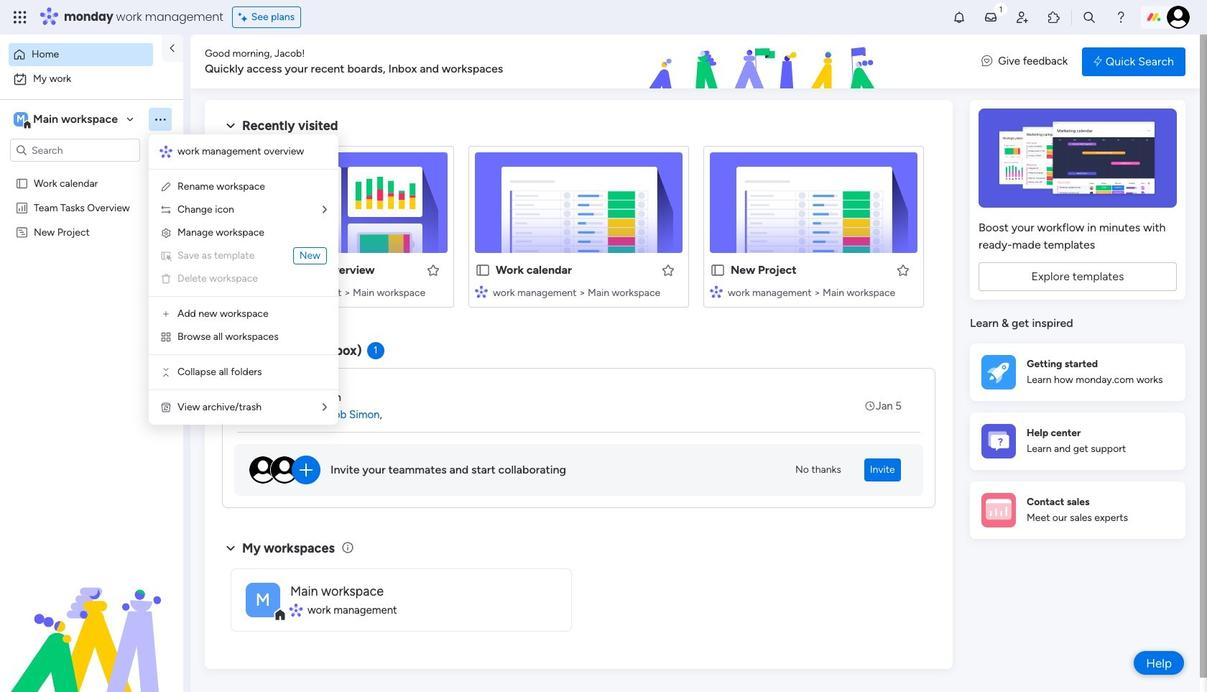 Task type: vqa. For each thing, say whether or not it's contained in the screenshot.
third row from the top
no



Task type: locate. For each thing, give the bounding box(es) containing it.
2 add to favorites image from the left
[[897, 263, 911, 277]]

close update feed (inbox) image
[[222, 342, 239, 360]]

see plans image
[[238, 9, 251, 25]]

0 vertical spatial menu item
[[160, 247, 327, 265]]

0 horizontal spatial add to favorites image
[[661, 263, 676, 277]]

getting started element
[[971, 343, 1186, 401]]

lottie animation image for the bottommost lottie animation element
[[0, 547, 183, 692]]

lottie animation image
[[564, 35, 968, 89], [0, 547, 183, 692]]

0 vertical spatial lottie animation image
[[564, 35, 968, 89]]

public board image
[[15, 176, 29, 190], [475, 262, 491, 278], [710, 262, 726, 278]]

contact sales element
[[971, 481, 1186, 539]]

browse all workspaces image
[[160, 331, 172, 343]]

2 menu item from the top
[[160, 270, 327, 288]]

component image
[[240, 285, 253, 298]]

1 horizontal spatial add to favorites image
[[897, 263, 911, 277]]

jacob simon image
[[1168, 6, 1191, 29]]

monday marketplace image
[[1048, 10, 1062, 24]]

1 horizontal spatial lottie animation image
[[564, 35, 968, 89]]

workspace selection element
[[14, 111, 120, 129]]

0 horizontal spatial public board image
[[15, 176, 29, 190]]

delete workspace image
[[160, 273, 172, 285]]

list box
[[0, 168, 183, 438]]

close recently visited image
[[222, 117, 239, 134]]

1 vertical spatial lottie animation image
[[0, 547, 183, 692]]

0 vertical spatial workspace image
[[14, 111, 28, 127]]

1 vertical spatial lottie animation element
[[0, 547, 183, 692]]

2 horizontal spatial public board image
[[710, 262, 726, 278]]

2 vertical spatial option
[[0, 170, 183, 173]]

0 vertical spatial lottie animation element
[[564, 35, 968, 89]]

workspace options image
[[153, 112, 168, 126]]

0 horizontal spatial lottie animation image
[[0, 547, 183, 692]]

1 vertical spatial menu item
[[160, 270, 327, 288]]

notifications image
[[953, 10, 967, 24]]

1 vertical spatial workspace image
[[246, 583, 280, 617]]

lottie animation element
[[564, 35, 968, 89], [0, 547, 183, 692]]

v2 bolt switch image
[[1094, 54, 1103, 69]]

menu
[[149, 134, 339, 425]]

option
[[9, 43, 153, 66], [9, 68, 175, 91], [0, 170, 183, 173]]

close my workspaces image
[[222, 540, 239, 557]]

help center element
[[971, 412, 1186, 470]]

workspace image
[[14, 111, 28, 127], [246, 583, 280, 617]]

0 horizontal spatial workspace image
[[14, 111, 28, 127]]

menu item
[[160, 247, 327, 265], [160, 270, 327, 288]]

templates image image
[[984, 109, 1173, 208]]

add to favorites image
[[661, 263, 676, 277], [897, 263, 911, 277]]

lottie animation image for lottie animation element to the right
[[564, 35, 968, 89]]

1 add to favorites image from the left
[[661, 263, 676, 277]]

add new workspace image
[[160, 308, 172, 320]]

1 element
[[367, 342, 384, 360]]

0 horizontal spatial lottie animation element
[[0, 547, 183, 692]]



Task type: describe. For each thing, give the bounding box(es) containing it.
collapse all folders image
[[160, 367, 172, 378]]

manage workspace image
[[160, 227, 172, 239]]

1 menu item from the top
[[160, 247, 327, 265]]

help image
[[1114, 10, 1129, 24]]

add to favorites image for the right public board "icon"
[[897, 263, 911, 277]]

select product image
[[13, 10, 27, 24]]

1 horizontal spatial public board image
[[475, 262, 491, 278]]

update feed image
[[984, 10, 999, 24]]

add to favorites image for the middle public board "icon"
[[661, 263, 676, 277]]

v2 user feedback image
[[982, 53, 993, 70]]

search everything image
[[1083, 10, 1097, 24]]

public dashboard image
[[240, 262, 256, 278]]

list arrow image
[[323, 205, 327, 215]]

1 vertical spatial option
[[9, 68, 175, 91]]

1 image
[[995, 1, 1008, 17]]

invite members image
[[1016, 10, 1030, 24]]

1 horizontal spatial workspace image
[[246, 583, 280, 617]]

rename workspace image
[[160, 181, 172, 193]]

change icon image
[[160, 204, 172, 216]]

roy mann image
[[256, 392, 285, 421]]

service icon image
[[160, 250, 172, 262]]

1 horizontal spatial lottie animation element
[[564, 35, 968, 89]]

public dashboard image
[[15, 201, 29, 214]]

quick search results list box
[[222, 134, 936, 325]]

view archive/trash image
[[160, 402, 172, 413]]

0 vertical spatial option
[[9, 43, 153, 66]]

list arrow image
[[323, 403, 327, 413]]

add to favorites image
[[426, 263, 441, 277]]

Search in workspace field
[[30, 142, 120, 159]]



